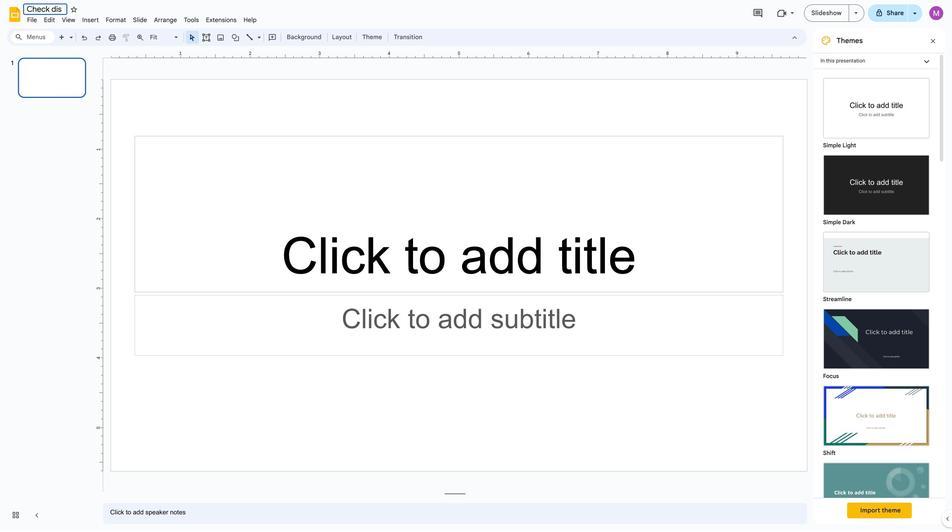 Task type: locate. For each thing, give the bounding box(es) containing it.
redo (⌘y) image
[[94, 33, 103, 42]]

4 menu item from the left
[[79, 15, 102, 25]]

paint format image
[[122, 33, 131, 42]]

section
[[814, 0, 952, 531]]

10 menu item from the left
[[240, 15, 260, 25]]

menu bar banner
[[0, 0, 952, 531]]

menu item up zoom field
[[151, 15, 181, 25]]

menu item up insert image
[[202, 15, 240, 25]]

menu item up print (⌘p) icon
[[102, 15, 130, 25]]

Streamline radio
[[819, 227, 934, 304]]

menu item down star image
[[59, 15, 79, 25]]

menu item up the select line icon
[[240, 15, 260, 25]]

menu bar inside "menu bar" banner
[[24, 11, 260, 26]]

Zoom text field
[[149, 31, 173, 43]]

menu item up menus field
[[24, 15, 40, 25]]

presentation options image
[[854, 12, 858, 14]]

Simple Dark radio
[[819, 150, 934, 227]]

Rename text field
[[23, 3, 67, 15]]

open comment history (⌘+option+shift+a) image
[[753, 8, 763, 19]]

menu item up undo (⌘z) image at the left of page
[[79, 15, 102, 25]]

menu item
[[24, 15, 40, 25], [40, 15, 59, 25], [59, 15, 79, 25], [79, 15, 102, 25], [102, 15, 130, 25], [130, 15, 151, 25], [151, 15, 181, 25], [181, 15, 202, 25], [202, 15, 240, 25], [240, 15, 260, 25]]

text box image
[[202, 33, 211, 42]]

7 menu item from the left
[[151, 15, 181, 25]]

menu bar
[[24, 11, 260, 26]]

menu item up new slide (ctrl+m) icon on the left
[[40, 15, 59, 25]]

option group
[[814, 69, 938, 531]]

menu item up select (esc) icon
[[181, 15, 202, 25]]

add comment (⌘+option+m) image
[[268, 33, 277, 42]]

8 menu item from the left
[[181, 15, 202, 25]]

2 menu item from the left
[[40, 15, 59, 25]]

application
[[0, 0, 952, 531]]

menu item up zoom icon
[[130, 15, 151, 25]]

select line image
[[255, 31, 261, 35]]

3 menu item from the left
[[59, 15, 79, 25]]

navigation
[[0, 49, 96, 531]]

share. private to only me. image
[[875, 9, 883, 17]]



Task type: vqa. For each thing, say whether or not it's contained in the screenshot.
"Simple Light" option
yes



Task type: describe. For each thing, give the bounding box(es) containing it.
print (⌘p) image
[[108, 33, 117, 42]]

Simple Light radio
[[819, 73, 934, 531]]

Momentum radio
[[819, 458, 934, 531]]

1 menu item from the left
[[24, 15, 40, 25]]

hide the menus (ctrl+shift+f) image
[[790, 33, 799, 42]]

Focus radio
[[819, 304, 934, 381]]

new slide with layout image
[[67, 31, 73, 35]]

Shift radio
[[819, 381, 934, 458]]

star image
[[70, 5, 78, 14]]

Zoom field
[[147, 31, 182, 44]]

Star checkbox
[[68, 3, 80, 16]]

select (esc) image
[[188, 33, 197, 42]]

quick sharing actions image
[[913, 13, 917, 26]]

main toolbar
[[54, 31, 427, 44]]

Menus field
[[11, 31, 55, 43]]

momentum image
[[824, 463, 929, 522]]

line image
[[246, 33, 254, 42]]

undo (⌘z) image
[[80, 33, 89, 42]]

9 menu item from the left
[[202, 15, 240, 25]]

6 menu item from the left
[[130, 15, 151, 25]]

zoom image
[[136, 33, 145, 42]]

new slide (ctrl+m) image
[[58, 33, 66, 42]]

insert image image
[[216, 31, 226, 43]]

shape image
[[231, 31, 241, 43]]

5 menu item from the left
[[102, 15, 130, 25]]



